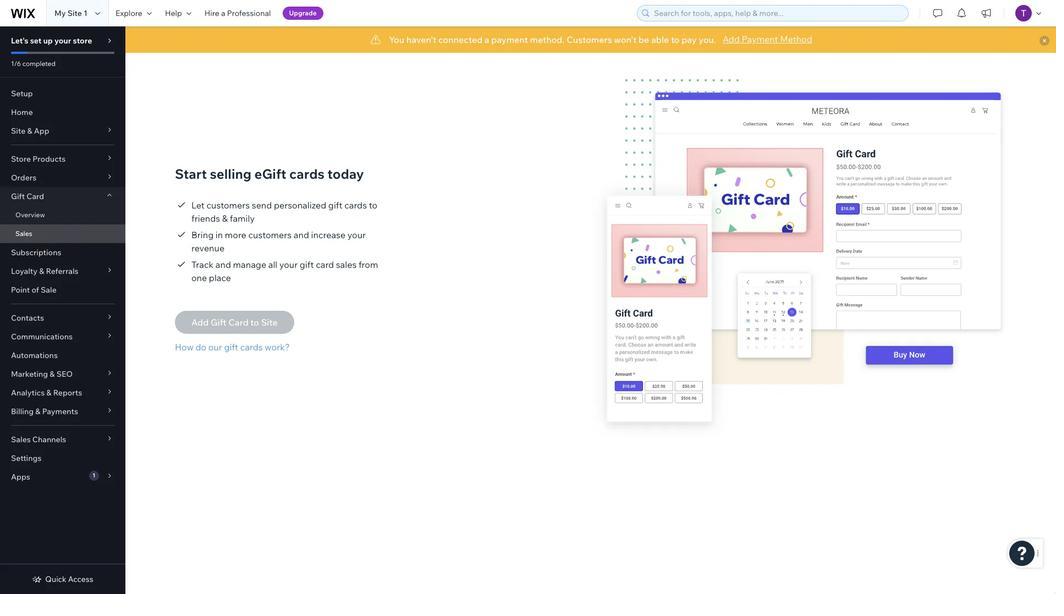 Task type: locate. For each thing, give the bounding box(es) containing it.
0 vertical spatial to
[[671, 34, 680, 45]]

and
[[294, 230, 309, 241], [216, 259, 231, 270]]

2 vertical spatial cards
[[240, 342, 263, 353]]

card
[[27, 192, 44, 201]]

2 horizontal spatial cards
[[345, 200, 367, 211]]

0 vertical spatial customers
[[207, 200, 250, 211]]

upgrade
[[289, 9, 317, 17]]

you
[[389, 34, 405, 45]]

1 horizontal spatial gift
[[300, 259, 314, 270]]

alert
[[125, 26, 1057, 53]]

1 horizontal spatial cards
[[290, 166, 325, 182]]

0 horizontal spatial gift
[[224, 342, 238, 353]]

& inside "dropdown button"
[[46, 388, 51, 398]]

a right the hire
[[221, 8, 225, 18]]

cards up personalized
[[290, 166, 325, 182]]

0 horizontal spatial site
[[11, 126, 25, 136]]

1/6
[[11, 59, 21, 68]]

& inside let customers send personalized gift cards to friends & family bring in more customers and increase your revenue track and manage all your gift card sales from one place
[[222, 213, 228, 224]]

your right up
[[54, 36, 71, 46]]

add
[[723, 34, 740, 45]]

1 vertical spatial gift
[[300, 259, 314, 270]]

your inside sidebar element
[[54, 36, 71, 46]]

& left reports
[[46, 388, 51, 398]]

home link
[[0, 103, 125, 122]]

0 vertical spatial cards
[[290, 166, 325, 182]]

& left seo
[[50, 369, 55, 379]]

site inside popup button
[[11, 126, 25, 136]]

haven't
[[407, 34, 437, 45]]

referrals
[[46, 266, 78, 276]]

site down home
[[11, 126, 25, 136]]

analytics
[[11, 388, 45, 398]]

cards
[[290, 166, 325, 182], [345, 200, 367, 211], [240, 342, 263, 353]]

cards left work?
[[240, 342, 263, 353]]

be
[[639, 34, 650, 45]]

increase
[[311, 230, 346, 241]]

0 horizontal spatial to
[[369, 200, 378, 211]]

& right billing
[[35, 407, 40, 417]]

seo
[[57, 369, 73, 379]]

gift inside button
[[224, 342, 238, 353]]

1 horizontal spatial a
[[485, 34, 490, 45]]

0 horizontal spatial a
[[221, 8, 225, 18]]

start selling egift cards today
[[175, 166, 364, 182]]

1 horizontal spatial 1
[[93, 472, 95, 479]]

home
[[11, 107, 33, 117]]

1 vertical spatial your
[[348, 230, 366, 241]]

family
[[230, 213, 255, 224]]

1 vertical spatial site
[[11, 126, 25, 136]]

& for reports
[[46, 388, 51, 398]]

settings
[[11, 453, 42, 463]]

contacts
[[11, 313, 44, 323]]

0 vertical spatial sales
[[15, 229, 32, 238]]

loyalty & referrals button
[[0, 262, 125, 281]]

settings link
[[0, 449, 125, 468]]

a left payment
[[485, 34, 490, 45]]

store products button
[[0, 150, 125, 168]]

point
[[11, 285, 30, 295]]

& for referrals
[[39, 266, 44, 276]]

cards down today on the left of the page
[[345, 200, 367, 211]]

site right the "my"
[[67, 8, 82, 18]]

manage
[[233, 259, 266, 270]]

help
[[165, 8, 182, 18]]

let customers send personalized gift cards to friends & family bring in more customers and increase your revenue track and manage all your gift card sales from one place
[[192, 200, 378, 283]]

1 horizontal spatial your
[[279, 259, 298, 270]]

2 vertical spatial your
[[279, 259, 298, 270]]

sale
[[41, 285, 57, 295]]

0 horizontal spatial cards
[[240, 342, 263, 353]]

0 vertical spatial 1
[[84, 8, 87, 18]]

0 vertical spatial gift
[[328, 200, 343, 211]]

cards inside let customers send personalized gift cards to friends & family bring in more customers and increase your revenue track and manage all your gift card sales from one place
[[345, 200, 367, 211]]

gift left card
[[300, 259, 314, 270]]

1 vertical spatial a
[[485, 34, 490, 45]]

& left 'family'
[[222, 213, 228, 224]]

sales channels button
[[0, 430, 125, 449]]

your right increase
[[348, 230, 366, 241]]

billing & payments
[[11, 407, 78, 417]]

1 horizontal spatial site
[[67, 8, 82, 18]]

1 vertical spatial to
[[369, 200, 378, 211]]

your right all
[[279, 259, 298, 270]]

payment
[[492, 34, 528, 45]]

how do our gift cards work?
[[175, 342, 290, 353]]

and up place
[[216, 259, 231, 270]]

customers up 'family'
[[207, 200, 250, 211]]

0 horizontal spatial your
[[54, 36, 71, 46]]

cards inside button
[[240, 342, 263, 353]]

customers up all
[[248, 230, 292, 241]]

access
[[68, 575, 93, 584]]

gift right our
[[224, 342, 238, 353]]

subscriptions
[[11, 248, 61, 258]]

communications
[[11, 332, 73, 342]]

store
[[11, 154, 31, 164]]

to inside alert
[[671, 34, 680, 45]]

pay
[[682, 34, 697, 45]]

sales inside sales channels "popup button"
[[11, 435, 31, 445]]

my site 1
[[54, 8, 87, 18]]

sales for sales channels
[[11, 435, 31, 445]]

2 vertical spatial gift
[[224, 342, 238, 353]]

gift up increase
[[328, 200, 343, 211]]

site & app button
[[0, 122, 125, 140]]

help button
[[158, 0, 198, 26]]

sales inside sales 'link'
[[15, 229, 32, 238]]

a inside alert
[[485, 34, 490, 45]]

automations
[[11, 351, 58, 360]]

marketing & seo button
[[0, 365, 125, 384]]

communications button
[[0, 327, 125, 346]]

0 horizontal spatial and
[[216, 259, 231, 270]]

work?
[[265, 342, 290, 353]]

automations link
[[0, 346, 125, 365]]

revenue
[[192, 243, 225, 254]]

gift
[[328, 200, 343, 211], [300, 259, 314, 270], [224, 342, 238, 353]]

2 horizontal spatial gift
[[328, 200, 343, 211]]

sales down overview
[[15, 229, 32, 238]]

1 vertical spatial cards
[[345, 200, 367, 211]]

sales up settings
[[11, 435, 31, 445]]

products
[[33, 154, 66, 164]]

our
[[208, 342, 222, 353]]

& left app
[[27, 126, 32, 136]]

customers
[[567, 34, 612, 45]]

send
[[252, 200, 272, 211]]

gift card button
[[0, 187, 125, 206]]

egift
[[255, 166, 287, 182]]

marketing
[[11, 369, 48, 379]]

how do our gift cards work? button
[[175, 341, 294, 354]]

2 horizontal spatial your
[[348, 230, 366, 241]]

loyalty & referrals
[[11, 266, 78, 276]]

1 vertical spatial customers
[[248, 230, 292, 241]]

& right loyalty
[[39, 266, 44, 276]]

1 right the "my"
[[84, 8, 87, 18]]

marketing & seo
[[11, 369, 73, 379]]

add payment method link
[[723, 32, 813, 46]]

1 vertical spatial and
[[216, 259, 231, 270]]

1 vertical spatial sales
[[11, 435, 31, 445]]

0 horizontal spatial 1
[[84, 8, 87, 18]]

won't
[[614, 34, 637, 45]]

0 vertical spatial your
[[54, 36, 71, 46]]

0 vertical spatial and
[[294, 230, 309, 241]]

quick access button
[[32, 575, 93, 584]]

sidebar element
[[0, 26, 125, 594]]

1 vertical spatial 1
[[93, 472, 95, 479]]

and left increase
[[294, 230, 309, 241]]

1 horizontal spatial to
[[671, 34, 680, 45]]

1 down the settings 'link'
[[93, 472, 95, 479]]

start
[[175, 166, 207, 182]]



Task type: describe. For each thing, give the bounding box(es) containing it.
more
[[225, 230, 246, 241]]

analytics & reports
[[11, 388, 82, 398]]

let's set up your store
[[11, 36, 92, 46]]

hire a professional link
[[198, 0, 278, 26]]

channels
[[32, 435, 66, 445]]

how
[[175, 342, 194, 353]]

sales
[[336, 259, 357, 270]]

gift
[[11, 192, 25, 201]]

place
[[209, 272, 231, 283]]

card
[[316, 259, 334, 270]]

all
[[268, 259, 278, 270]]

personalized
[[274, 200, 326, 211]]

of
[[32, 285, 39, 295]]

method.
[[530, 34, 565, 45]]

let
[[192, 200, 205, 211]]

overview
[[15, 211, 45, 219]]

from
[[359, 259, 378, 270]]

sales for sales
[[15, 229, 32, 238]]

explore
[[116, 8, 142, 18]]

set
[[30, 36, 41, 46]]

up
[[43, 36, 53, 46]]

app
[[34, 126, 49, 136]]

quick access
[[45, 575, 93, 584]]

payments
[[42, 407, 78, 417]]

one
[[192, 272, 207, 283]]

my
[[54, 8, 66, 18]]

sales link
[[0, 225, 125, 243]]

loyalty
[[11, 266, 37, 276]]

orders
[[11, 173, 36, 183]]

track
[[192, 259, 214, 270]]

site & app
[[11, 126, 49, 136]]

billing & payments button
[[0, 402, 125, 421]]

subscriptions link
[[0, 243, 125, 262]]

reports
[[53, 388, 82, 398]]

you haven't connected a payment method. customers won't be able to pay you.
[[389, 34, 716, 45]]

Search for tools, apps, help & more... field
[[651, 6, 905, 21]]

to inside let customers send personalized gift cards to friends & family bring in more customers and increase your revenue track and manage all your gift card sales from one place
[[369, 200, 378, 211]]

setup link
[[0, 84, 125, 103]]

sales channels
[[11, 435, 66, 445]]

& for seo
[[50, 369, 55, 379]]

point of sale
[[11, 285, 57, 295]]

connected
[[439, 34, 483, 45]]

bring
[[192, 230, 214, 241]]

1 inside sidebar element
[[93, 472, 95, 479]]

contacts button
[[0, 309, 125, 327]]

hire
[[205, 8, 219, 18]]

& for payments
[[35, 407, 40, 417]]

let's
[[11, 36, 28, 46]]

today
[[328, 166, 364, 182]]

add payment method
[[723, 34, 813, 45]]

payment
[[742, 34, 779, 45]]

gift card
[[11, 192, 44, 201]]

apps
[[11, 472, 30, 482]]

orders button
[[0, 168, 125, 187]]

0 vertical spatial a
[[221, 8, 225, 18]]

& for app
[[27, 126, 32, 136]]

setup
[[11, 89, 33, 99]]

friends
[[192, 213, 220, 224]]

hire a professional
[[205, 8, 271, 18]]

alert containing add payment method
[[125, 26, 1057, 53]]

1 horizontal spatial and
[[294, 230, 309, 241]]

completed
[[22, 59, 56, 68]]

selling
[[210, 166, 252, 182]]

1/6 completed
[[11, 59, 56, 68]]

professional
[[227, 8, 271, 18]]

upgrade button
[[283, 7, 323, 20]]

quick
[[45, 575, 66, 584]]

store
[[73, 36, 92, 46]]

0 vertical spatial site
[[67, 8, 82, 18]]

in
[[216, 230, 223, 241]]

method
[[780, 34, 813, 45]]

overview link
[[0, 206, 125, 225]]

store products
[[11, 154, 66, 164]]

able
[[652, 34, 669, 45]]

do
[[196, 342, 207, 353]]

you.
[[699, 34, 716, 45]]



